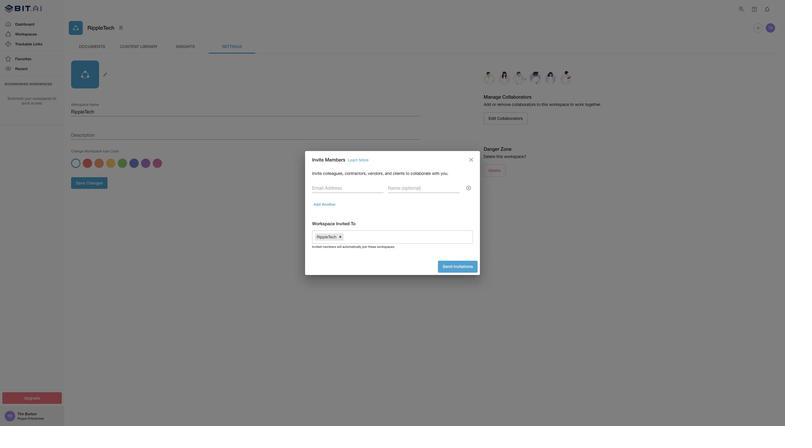Task type: vqa. For each thing, say whether or not it's contained in the screenshot.
Table Of Contents ICON
no



Task type: locate. For each thing, give the bounding box(es) containing it.
members
[[325, 157, 346, 163]]

0 horizontal spatial add
[[314, 202, 321, 207]]

content
[[120, 44, 139, 49]]

workspaces.
[[377, 245, 395, 249]]

work
[[575, 102, 584, 107]]

0 vertical spatial invite
[[312, 157, 324, 163]]

change workspace icon color
[[71, 150, 119, 154]]

workspace down add another button
[[312, 221, 335, 226]]

send invitations button
[[438, 261, 478, 273]]

to right clients at the top of the page
[[406, 172, 410, 176]]

trackable links
[[15, 42, 42, 46]]

1 vertical spatial tb
[[7, 415, 12, 419]]

0 vertical spatial collaborators
[[503, 94, 532, 100]]

edit collaborators button
[[484, 112, 528, 125]]

delete
[[484, 155, 496, 159], [489, 168, 501, 173]]

0 horizontal spatial this
[[497, 155, 503, 159]]

Email Address text field
[[312, 184, 384, 193]]

more
[[359, 158, 369, 163]]

1 horizontal spatial rippletech
[[317, 235, 337, 240]]

to
[[351, 221, 356, 226]]

save changes
[[76, 181, 103, 186]]

delete inside button
[[489, 168, 501, 173]]

favorites
[[15, 57, 31, 61]]

change
[[71, 150, 83, 154]]

add another
[[314, 202, 336, 207]]

1 vertical spatial workspace
[[312, 221, 335, 226]]

settings
[[222, 44, 242, 49]]

save changes button
[[71, 177, 108, 189]]

0 horizontal spatial invited
[[312, 245, 322, 249]]

workspaces
[[32, 97, 51, 101]]

rippletech inside invite members dialog
[[317, 235, 337, 240]]

invited left to
[[336, 221, 350, 226]]

delete button
[[484, 165, 506, 177]]

invite for members
[[312, 157, 324, 163]]

tb
[[769, 26, 773, 30], [7, 415, 12, 419]]

workspaces button
[[0, 29, 64, 39]]

changes
[[86, 181, 103, 186]]

access.
[[31, 102, 43, 106]]

0 horizontal spatial rippletech
[[87, 25, 114, 31]]

delete down danger zone delete this workspace?
[[489, 168, 501, 173]]

0 vertical spatial tb
[[769, 26, 773, 30]]

add inside manage collaborators add or remove collaborators to this workspace to work together.
[[484, 102, 491, 107]]

or
[[493, 102, 496, 107]]

collaborate
[[411, 172, 431, 176]]

upgrade
[[24, 396, 40, 401]]

learn
[[348, 158, 358, 163]]

0 vertical spatial this
[[542, 102, 548, 107]]

1 vertical spatial collaborators
[[497, 116, 523, 121]]

workspaces
[[15, 32, 37, 36]]

add inside button
[[314, 202, 321, 207]]

trackable
[[15, 42, 32, 46]]

collaborators for manage
[[503, 94, 532, 100]]

collaborators for edit
[[497, 116, 523, 121]]

to right "collaborators"
[[537, 102, 541, 107]]

1 vertical spatial this
[[497, 155, 503, 159]]

invited left members at the left bottom of the page
[[312, 245, 322, 249]]

this
[[542, 102, 548, 107], [497, 155, 503, 159]]

1 vertical spatial invite
[[312, 172, 322, 176]]

insights
[[176, 44, 195, 49]]

collaborators inside button
[[497, 116, 523, 121]]

0 horizontal spatial to
[[406, 172, 410, 176]]

and
[[385, 172, 392, 176]]

bookmarked workspaces
[[5, 82, 52, 86]]

0 vertical spatial invited
[[336, 221, 350, 226]]

invite members learn more
[[312, 157, 369, 163]]

1 invite from the top
[[312, 157, 324, 163]]

rippletech
[[87, 25, 114, 31], [317, 235, 337, 240]]

bookmark your workspaces for quick access.
[[8, 97, 57, 106]]

workspace left 'icon'
[[84, 150, 102, 154]]

workspace
[[84, 150, 102, 154], [312, 221, 335, 226]]

library
[[140, 44, 158, 49]]

add another button
[[312, 200, 337, 209]]

workspace inside invite members dialog
[[312, 221, 335, 226]]

to inside invite members dialog
[[406, 172, 410, 176]]

manage collaborators add or remove collaborators to this workspace to work together.
[[484, 94, 601, 107]]

collaborators up "collaborators"
[[503, 94, 532, 100]]

1 horizontal spatial to
[[537, 102, 541, 107]]

rippletech up members at the left bottom of the page
[[317, 235, 337, 240]]

content library link
[[115, 40, 162, 54]]

danger zone delete this workspace?
[[484, 146, 527, 159]]

recent
[[15, 67, 28, 71]]

1 horizontal spatial this
[[542, 102, 548, 107]]

invite for colleagues,
[[312, 172, 322, 176]]

invite left colleagues,
[[312, 172, 322, 176]]

colleagues,
[[323, 172, 344, 176]]

add left or
[[484, 102, 491, 107]]

bookmark
[[8, 97, 24, 101]]

collaborators inside manage collaborators add or remove collaborators to this workspace to work together.
[[503, 94, 532, 100]]

1 horizontal spatial tb
[[769, 26, 773, 30]]

workspaces
[[29, 82, 52, 86]]

another
[[322, 202, 336, 207]]

icon
[[103, 150, 109, 154]]

to for collaborators
[[537, 102, 541, 107]]

rogue
[[17, 418, 27, 421]]

invited members will automatically join these workspaces.
[[312, 245, 395, 249]]

1 horizontal spatial workspace
[[312, 221, 335, 226]]

remove
[[497, 102, 511, 107]]

collaborators down remove
[[497, 116, 523, 121]]

1 vertical spatial add
[[314, 202, 321, 207]]

0 horizontal spatial workspace
[[84, 150, 102, 154]]

Name (optional) text field
[[388, 184, 460, 193]]

0 vertical spatial delete
[[484, 155, 496, 159]]

1 vertical spatial rippletech
[[317, 235, 337, 240]]

vendors,
[[368, 172, 384, 176]]

tab list
[[69, 40, 776, 54]]

invite
[[312, 157, 324, 163], [312, 172, 322, 176]]

1 horizontal spatial add
[[484, 102, 491, 107]]

clients
[[393, 172, 405, 176]]

tim burton rogue enterprises
[[17, 412, 44, 421]]

add
[[484, 102, 491, 107], [314, 202, 321, 207]]

tb inside button
[[769, 26, 773, 30]]

automatically
[[343, 245, 362, 249]]

learn more link
[[348, 158, 369, 163]]

this left workspace
[[542, 102, 548, 107]]

delete down danger
[[484, 155, 496, 159]]

to left work
[[571, 102, 574, 107]]

to
[[537, 102, 541, 107], [571, 102, 574, 107], [406, 172, 410, 176]]

0 vertical spatial add
[[484, 102, 491, 107]]

manage
[[484, 94, 501, 100]]

invite left members
[[312, 157, 324, 163]]

links
[[33, 42, 42, 46]]

invited
[[336, 221, 350, 226], [312, 245, 322, 249]]

0 horizontal spatial tb
[[7, 415, 12, 419]]

0 vertical spatial workspace
[[84, 150, 102, 154]]

edit
[[489, 116, 496, 121]]

2 invite from the top
[[312, 172, 322, 176]]

rippletech left bookmark 'icon'
[[87, 25, 114, 31]]

this down zone
[[497, 155, 503, 159]]

collaborators
[[503, 94, 532, 100], [497, 116, 523, 121]]

workspace
[[549, 102, 569, 107]]

1 vertical spatial delete
[[489, 168, 501, 173]]

2 horizontal spatial to
[[571, 102, 574, 107]]

add left another
[[314, 202, 321, 207]]

Workspace Description text field
[[71, 131, 420, 140]]

to for colleagues,
[[406, 172, 410, 176]]

members
[[323, 245, 336, 249]]

content library
[[120, 44, 158, 49]]



Task type: describe. For each thing, give the bounding box(es) containing it.
collaborators
[[512, 102, 536, 107]]

dashboard
[[15, 22, 34, 26]]

edit collaborators
[[489, 116, 523, 121]]

upgrade button
[[2, 393, 62, 405]]

you.
[[441, 172, 449, 176]]

recent button
[[0, 64, 64, 74]]

quick
[[21, 102, 30, 106]]

invite members dialog
[[305, 151, 480, 275]]

these
[[368, 245, 376, 249]]

burton
[[25, 412, 37, 417]]

settings link
[[209, 40, 255, 54]]

contractors,
[[345, 172, 367, 176]]

together.
[[585, 102, 601, 107]]

bookmark image
[[118, 24, 125, 31]]

enterprises
[[28, 418, 44, 421]]

send invitations
[[443, 265, 473, 269]]

this inside manage collaborators add or remove collaborators to this workspace to work together.
[[542, 102, 548, 107]]

favorites button
[[0, 54, 64, 64]]

1 vertical spatial invited
[[312, 245, 322, 249]]

Workspace Name text field
[[71, 107, 420, 117]]

dashboard button
[[0, 19, 64, 29]]

for
[[52, 97, 57, 101]]

0 vertical spatial rippletech
[[87, 25, 114, 31]]

send
[[443, 265, 453, 269]]

tab list containing documents
[[69, 40, 776, 54]]

tim
[[17, 412, 24, 417]]

with
[[432, 172, 440, 176]]

delete inside danger zone delete this workspace?
[[484, 155, 496, 159]]

join
[[362, 245, 367, 249]]

this inside danger zone delete this workspace?
[[497, 155, 503, 159]]

invite colleagues, contractors, vendors, and clients to collaborate with you.
[[312, 172, 449, 176]]

workspace invited to
[[312, 221, 356, 226]]

color
[[110, 150, 119, 154]]

your
[[25, 97, 32, 101]]

workspace?
[[504, 155, 527, 159]]

zone
[[501, 146, 512, 152]]

tb button
[[765, 22, 776, 34]]

documents
[[79, 44, 105, 49]]

1 horizontal spatial invited
[[336, 221, 350, 226]]

insights link
[[162, 40, 209, 54]]

documents link
[[69, 40, 115, 54]]

danger
[[484, 146, 500, 152]]

save
[[76, 181, 85, 186]]

will
[[337, 245, 342, 249]]

trackable links button
[[0, 39, 64, 49]]

invitations
[[454, 265, 473, 269]]

bookmarked
[[5, 82, 28, 86]]



